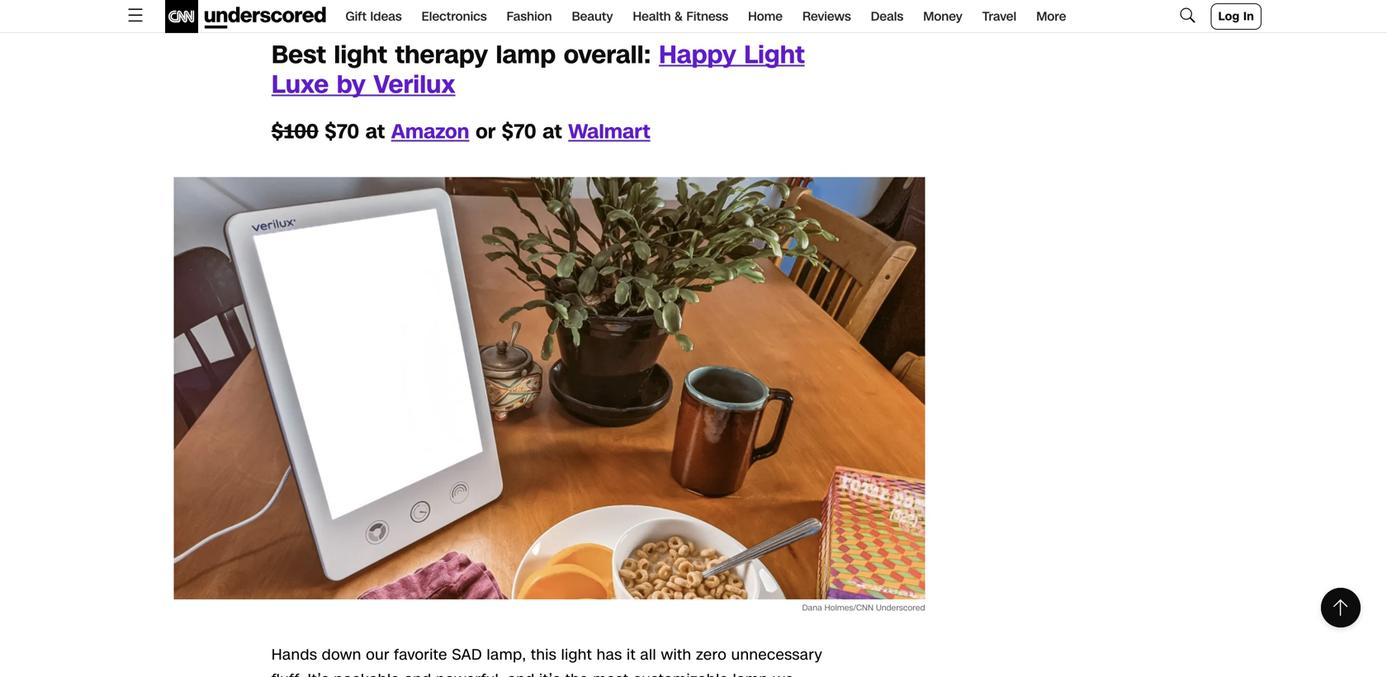 Task type: vqa. For each thing, say whether or not it's contained in the screenshot.
"powerful,"
yes



Task type: describe. For each thing, give the bounding box(es) containing it.
health
[[633, 8, 671, 25]]

more
[[1037, 8, 1067, 25]]

ideas
[[370, 8, 402, 25]]

amazon link
[[391, 118, 469, 146]]

electronics link
[[422, 0, 487, 33]]

health & fitness link
[[633, 0, 728, 33]]

beauty
[[572, 8, 613, 25]]

amazon
[[391, 118, 469, 146]]

beauty link
[[572, 0, 613, 33]]

walmart link
[[568, 118, 650, 146]]

money
[[923, 8, 963, 25]]

gift ideas link
[[346, 0, 402, 33]]

happy light luxe by verilux link
[[272, 37, 805, 102]]

it
[[627, 644, 636, 665]]

dana
[[802, 602, 822, 614]]

underscored
[[876, 602, 925, 614]]

electronics
[[422, 8, 487, 25]]

walmart
[[568, 118, 650, 146]]

2 at from the left
[[543, 118, 562, 146]]

gift
[[346, 8, 367, 25]]

best light therapy lamp overall:
[[272, 37, 659, 72]]

$100
[[272, 118, 319, 146]]

by
[[337, 67, 366, 102]]

happy light luxe by verilux
[[272, 37, 805, 102]]

powerful,
[[436, 669, 503, 677]]

deals
[[871, 8, 904, 25]]

gift ideas
[[346, 8, 402, 25]]

favorite
[[394, 644, 447, 665]]

log in
[[1219, 8, 1254, 24]]

home
[[748, 8, 783, 25]]

fashion
[[507, 8, 552, 25]]

therapy
[[395, 37, 488, 72]]

holmes/cnn
[[825, 602, 874, 614]]

verilux
[[374, 67, 455, 102]]

0 vertical spatial lamp
[[496, 37, 556, 72]]

best
[[272, 37, 326, 72]]

our
[[366, 644, 390, 665]]

fitness
[[687, 8, 728, 25]]

log
[[1219, 8, 1240, 24]]

zero
[[696, 644, 727, 665]]

fashion link
[[507, 0, 552, 33]]

overall:
[[564, 37, 651, 72]]

$100 $70 at amazon or $70 at walmart
[[272, 118, 650, 146]]

2 and from the left
[[508, 669, 535, 677]]

hands
[[272, 644, 317, 665]]

search icon image
[[1178, 5, 1198, 25]]

it's
[[308, 669, 329, 677]]

or
[[476, 118, 496, 146]]

happy
[[659, 37, 736, 72]]

luxe
[[272, 67, 329, 102]]

light inside hands down our favorite sad lamp, this light has it all with zero unnecessary fluff. it's packable and powerful, and it's the most customizable lamp w
[[561, 644, 592, 665]]

1 $70 from the left
[[325, 118, 359, 146]]

this
[[531, 644, 557, 665]]

fluff.
[[272, 669, 303, 677]]

0 horizontal spatial light
[[334, 37, 387, 72]]

dana holmes/cnn underscored
[[802, 602, 925, 614]]

underscored link
[[165, 0, 326, 33]]

open menu icon image
[[126, 5, 145, 25]]



Task type: locate. For each thing, give the bounding box(es) containing it.
$70
[[325, 118, 359, 146], [502, 118, 536, 146]]

unnecessary
[[731, 644, 823, 665]]

1 horizontal spatial at
[[543, 118, 562, 146]]

and down lamp,
[[508, 669, 535, 677]]

1 horizontal spatial $70
[[502, 118, 536, 146]]

hands down our favorite sad lamp, this light has it all with zero unnecessary fluff. it's packable and powerful, and it's the most customizable lamp w
[[272, 644, 823, 677]]

with
[[661, 644, 692, 665]]

and
[[404, 669, 431, 677], [508, 669, 535, 677]]

sad
[[452, 644, 482, 665]]

lamp down unnecessary
[[733, 669, 769, 677]]

$70 right or
[[502, 118, 536, 146]]

more link
[[1037, 0, 1067, 33]]

0 horizontal spatial lamp
[[496, 37, 556, 72]]

deals link
[[871, 0, 904, 33]]

2 $70 from the left
[[502, 118, 536, 146]]

underscored image
[[165, 0, 326, 33]]

reviews link
[[803, 0, 851, 33]]

packable
[[334, 669, 400, 677]]

0 horizontal spatial and
[[404, 669, 431, 677]]

best sad lamp winner new verilux happy light image
[[174, 177, 925, 599]]

the
[[565, 669, 588, 677]]

1 vertical spatial lamp
[[733, 669, 769, 677]]

all
[[640, 644, 657, 665]]

down
[[322, 644, 361, 665]]

most
[[593, 669, 629, 677]]

1 horizontal spatial lamp
[[733, 669, 769, 677]]

lamp down fashion
[[496, 37, 556, 72]]

reviews
[[803, 8, 851, 25]]

0 horizontal spatial at
[[366, 118, 385, 146]]

1 horizontal spatial and
[[508, 669, 535, 677]]

1 horizontal spatial light
[[561, 644, 592, 665]]

customizable
[[633, 669, 728, 677]]

has
[[597, 644, 622, 665]]

&
[[675, 8, 683, 25]]

travel link
[[982, 0, 1017, 33]]

light
[[744, 37, 805, 72]]

light up the the
[[561, 644, 592, 665]]

it's
[[539, 669, 561, 677]]

money link
[[923, 0, 963, 33]]

0 horizontal spatial $70
[[325, 118, 359, 146]]

travel
[[982, 8, 1017, 25]]

home link
[[748, 0, 783, 33]]

log in link
[[1211, 3, 1262, 30]]

at left "walmart"
[[543, 118, 562, 146]]

light
[[334, 37, 387, 72], [561, 644, 592, 665]]

0 vertical spatial light
[[334, 37, 387, 72]]

at
[[366, 118, 385, 146], [543, 118, 562, 146]]

at down by
[[366, 118, 385, 146]]

1 and from the left
[[404, 669, 431, 677]]

lamp inside hands down our favorite sad lamp, this light has it all with zero unnecessary fluff. it's packable and powerful, and it's the most customizable lamp w
[[733, 669, 769, 677]]

1 at from the left
[[366, 118, 385, 146]]

$70 right $100
[[325, 118, 359, 146]]

in
[[1244, 8, 1254, 24]]

lamp,
[[487, 644, 526, 665]]

1 vertical spatial light
[[561, 644, 592, 665]]

lamp
[[496, 37, 556, 72], [733, 669, 769, 677]]

light down gift
[[334, 37, 387, 72]]

health & fitness
[[633, 8, 728, 25]]

and down favorite
[[404, 669, 431, 677]]



